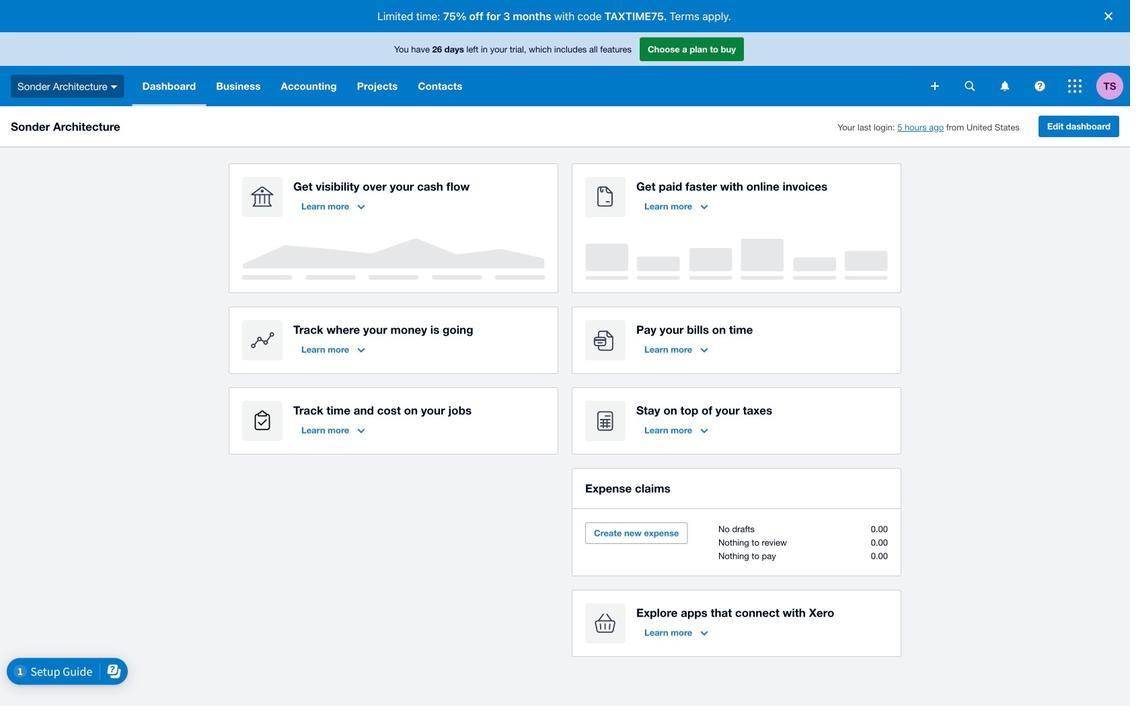Task type: vqa. For each thing, say whether or not it's contained in the screenshot.
Dialog
yes



Task type: describe. For each thing, give the bounding box(es) containing it.
invoices icon image
[[586, 177, 626, 217]]

invoices preview bar graph image
[[586, 239, 888, 280]]

projects icon image
[[242, 401, 283, 442]]

banking preview line graph image
[[242, 239, 545, 280]]

expenses summary element
[[697, 523, 888, 563]]

1 svg image from the left
[[965, 81, 976, 91]]

taxes icon image
[[586, 401, 626, 442]]

track money icon image
[[242, 320, 283, 361]]



Task type: locate. For each thing, give the bounding box(es) containing it.
banking icon image
[[242, 177, 283, 217]]

2 svg image from the left
[[1035, 81, 1046, 91]]

0 horizontal spatial svg image
[[965, 81, 976, 91]]

svg image
[[965, 81, 976, 91], [1035, 81, 1046, 91]]

banner
[[0, 32, 1131, 106]]

add-ons icon image
[[586, 604, 626, 644]]

svg image
[[1069, 79, 1082, 93], [1001, 81, 1010, 91], [931, 82, 940, 90], [111, 85, 118, 89]]

bills icon image
[[586, 320, 626, 361]]

dialog
[[0, 0, 1131, 32]]

1 horizontal spatial svg image
[[1035, 81, 1046, 91]]



